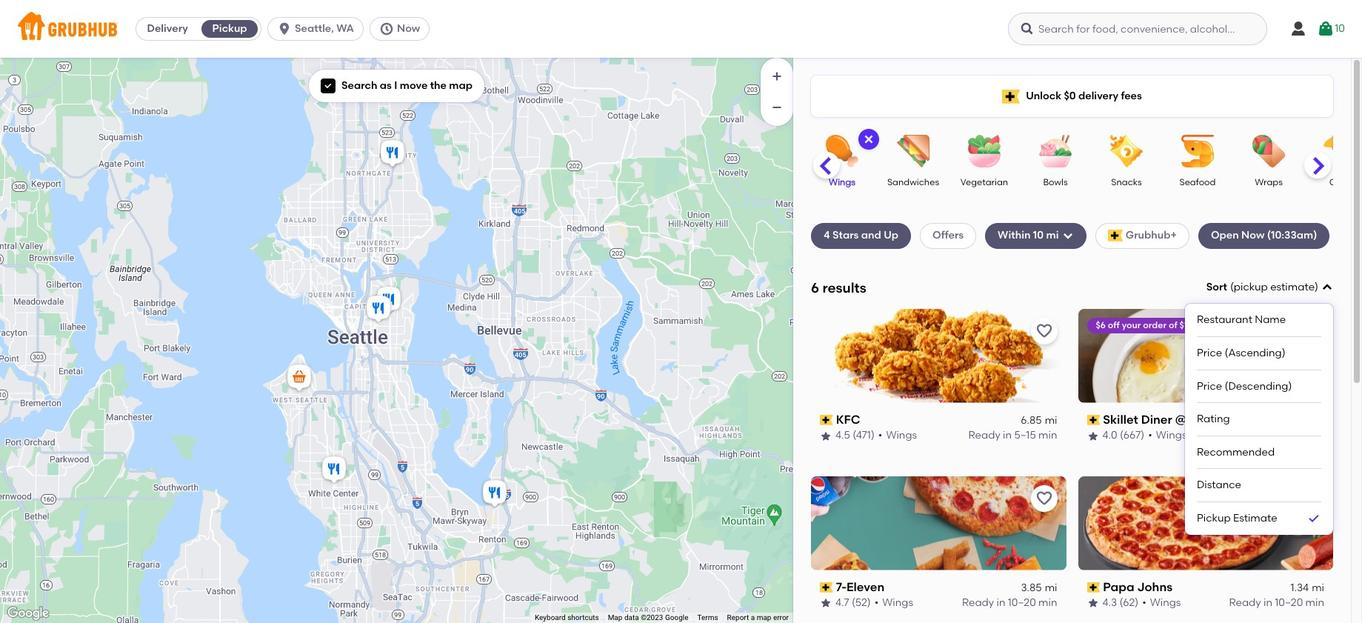 Task type: describe. For each thing, give the bounding box(es) containing it.
proceed
[[1185, 569, 1228, 582]]

mi for papa johns
[[1313, 582, 1325, 594]]

recommended
[[1198, 446, 1276, 459]]

keyboard shortcuts button
[[535, 613, 599, 623]]

i
[[394, 79, 398, 92]]

map
[[608, 614, 623, 622]]

min for papa johns
[[1306, 597, 1325, 609]]

10 button
[[1318, 16, 1346, 42]]

the
[[430, 79, 447, 92]]

skillet diner @ capitol hill link
[[1088, 412, 1325, 429]]

open
[[1212, 229, 1240, 242]]

proceed to checkout
[[1185, 569, 1293, 582]]

skillet diner @ capitol hill logo image
[[1079, 309, 1334, 403]]

and
[[862, 229, 882, 242]]

skillet
[[1104, 413, 1139, 427]]

error
[[774, 614, 789, 622]]

report
[[727, 614, 749, 622]]

offers
[[933, 229, 964, 242]]

move
[[400, 79, 428, 92]]

terms link
[[698, 614, 719, 622]]

search
[[342, 79, 378, 92]]

order
[[1144, 320, 1167, 330]]

delivery
[[1079, 90, 1119, 102]]

• down diner
[[1149, 429, 1153, 442]]

4.5 (471)
[[836, 429, 875, 442]]

pickup for pickup
[[212, 22, 247, 35]]

your
[[1123, 320, 1142, 330]]

svg image for seattle, wa
[[277, 21, 292, 36]]

keyboard shortcuts
[[535, 614, 599, 622]]

4
[[824, 229, 831, 242]]

seattle,
[[295, 22, 334, 35]]

10 inside button
[[1336, 22, 1346, 35]]

restaurant name
[[1198, 314, 1287, 326]]

star icon image for kfc
[[820, 430, 832, 442]]

shortcuts
[[568, 614, 599, 622]]

now inside button
[[397, 22, 420, 35]]

4.7 (52)
[[836, 597, 871, 609]]

Search for food, convenience, alcohol... search field
[[1009, 13, 1268, 45]]

wings down skillet diner @ capitol hill
[[1157, 429, 1188, 442]]

3.85 mi
[[1022, 582, 1058, 594]]

ready for kfc
[[969, 429, 1001, 442]]

6.85 mi
[[1022, 414, 1058, 427]]

bowls
[[1044, 177, 1068, 188]]

plus icon image
[[770, 69, 785, 84]]

list box inside field
[[1198, 304, 1322, 535]]

papa johns logo image
[[1079, 476, 1334, 570]]

subscription pass image for papa johns
[[1088, 583, 1101, 593]]

up
[[884, 229, 899, 242]]

name
[[1256, 314, 1287, 326]]

unlock $0 delivery fees
[[1027, 90, 1143, 102]]

©2023
[[641, 614, 664, 622]]

(10:33am)
[[1268, 229, 1318, 242]]

4.3 (62)
[[1103, 597, 1139, 609]]

4.7
[[836, 597, 850, 609]]

wraps
[[1256, 177, 1284, 188]]

none field containing sort
[[1186, 280, 1334, 535]]

wings down the wings image
[[829, 177, 856, 188]]

a
[[751, 614, 755, 622]]

• for 7-eleven
[[875, 597, 879, 609]]

papa johns
[[1104, 580, 1173, 594]]

keyboard
[[535, 614, 566, 622]]

1 vertical spatial svg image
[[1062, 230, 1074, 242]]

6 results
[[812, 279, 867, 296]]

wa
[[337, 22, 354, 35]]

ready for 7-eleven
[[963, 597, 995, 609]]

svg image inside main navigation navigation
[[1290, 20, 1308, 38]]

@
[[1176, 413, 1187, 427]]

svg image for now
[[379, 21, 394, 36]]

in for papa johns
[[1264, 597, 1273, 609]]

seafood
[[1180, 177, 1217, 188]]

unlock
[[1027, 90, 1062, 102]]

save this restaurant button for kfc
[[1031, 318, 1058, 344]]

report a map error link
[[727, 614, 789, 622]]

report a map error
[[727, 614, 789, 622]]

6
[[812, 279, 820, 296]]

1.34 mi
[[1291, 582, 1325, 594]]

checkout
[[1243, 569, 1293, 582]]

open now (10:33am)
[[1212, 229, 1318, 242]]

fees
[[1122, 90, 1143, 102]]

sort ( pickup estimate )
[[1207, 281, 1319, 294]]

stars
[[833, 229, 859, 242]]

pickup estimate
[[1198, 512, 1278, 525]]

map region
[[0, 0, 915, 623]]

$6 off your order of $15+
[[1096, 320, 1199, 330]]

vegetarian
[[961, 177, 1009, 188]]

estimate
[[1234, 512, 1278, 525]]

10–20 down (descending)
[[1276, 429, 1304, 442]]

diner
[[1142, 413, 1173, 427]]

4.0 (667)
[[1103, 429, 1145, 442]]

min for kfc
[[1039, 429, 1058, 442]]

star icon image for papa johns
[[1088, 598, 1099, 610]]

• wings down diner
[[1149, 429, 1188, 442]]

save this restaurant image for 7-eleven
[[1036, 490, 1054, 507]]

now button
[[370, 17, 436, 41]]

4.3
[[1103, 597, 1118, 609]]

wings for 7-eleven
[[883, 597, 914, 609]]

7 eleven image
[[284, 362, 314, 395]]

4.0
[[1103, 429, 1118, 442]]

min for 7-eleven
[[1039, 597, 1058, 609]]

seafood image
[[1172, 135, 1224, 167]]

pickup estimate option
[[1198, 502, 1322, 535]]

pickup
[[1235, 281, 1269, 294]]

• wings for 7-eleven
[[875, 597, 914, 609]]

snacks
[[1112, 177, 1143, 188]]

search as i move the map
[[342, 79, 473, 92]]

1 vertical spatial 10
[[1034, 229, 1044, 242]]

pickup button
[[199, 17, 261, 41]]

as
[[380, 79, 392, 92]]

in for kfc
[[1004, 429, 1012, 442]]



Task type: locate. For each thing, give the bounding box(es) containing it.
(
[[1231, 281, 1235, 294]]

distance
[[1198, 479, 1242, 492]]

check icon image
[[1307, 511, 1322, 526]]

skillet diner @ capitol hill
[[1104, 413, 1256, 427]]

wings down johns
[[1151, 597, 1182, 609]]

mi right 3.85
[[1045, 582, 1058, 594]]

now up search as i move the map
[[397, 22, 420, 35]]

within
[[998, 229, 1031, 242]]

google
[[665, 614, 689, 622]]

0 vertical spatial grubhub plus flag logo image
[[1003, 89, 1021, 103]]

1 horizontal spatial map
[[757, 614, 772, 622]]

ready in 10–20 min down 3.85
[[963, 597, 1058, 609]]

results
[[823, 279, 867, 296]]

delivery button
[[136, 17, 199, 41]]

mi right within
[[1047, 229, 1059, 242]]

save this restaurant image for kfc
[[1036, 322, 1054, 340]]

0 horizontal spatial grubhub plus flag logo image
[[1003, 89, 1021, 103]]

(667)
[[1121, 429, 1145, 442]]

price (descending)
[[1198, 380, 1293, 392]]

• wings
[[879, 429, 918, 442], [1149, 429, 1188, 442], [875, 597, 914, 609], [1143, 597, 1182, 609]]

restaurant
[[1198, 314, 1253, 326]]

pickup inside option
[[1198, 512, 1231, 525]]

0 horizontal spatial pickup
[[212, 22, 247, 35]]

7-eleven logo image
[[812, 476, 1067, 570]]

papa
[[1104, 580, 1135, 594]]

0 vertical spatial pickup
[[212, 22, 247, 35]]

johns
[[1138, 580, 1173, 594]]

• for papa johns
[[1143, 597, 1147, 609]]

pickup
[[212, 22, 247, 35], [1198, 512, 1231, 525]]

ready in 10–20 min for 7-eleven
[[963, 597, 1058, 609]]

save this restaurant button
[[1031, 318, 1058, 344], [1298, 318, 1325, 344], [1031, 485, 1058, 512], [1298, 485, 1325, 512]]

ready in 10–20 min
[[1230, 429, 1325, 442], [963, 597, 1058, 609], [1230, 597, 1325, 609]]

price down $15+
[[1198, 347, 1223, 359]]

sandwiches
[[888, 177, 940, 188]]

sort
[[1207, 281, 1228, 294]]

list box containing restaurant name
[[1198, 304, 1322, 535]]

seattle, wa button
[[268, 17, 370, 41]]

subscription pass image for 7-eleven
[[820, 583, 834, 593]]

map data ©2023 google
[[608, 614, 689, 622]]

save this restaurant image up check icon
[[1303, 490, 1321, 507]]

$15+
[[1180, 320, 1199, 330]]

0 horizontal spatial map
[[449, 79, 473, 92]]

list box
[[1198, 304, 1322, 535]]

pickup right delivery button
[[212, 22, 247, 35]]

in
[[1004, 429, 1012, 442], [1264, 429, 1273, 442], [997, 597, 1006, 609], [1264, 597, 1273, 609]]

save this restaurant button for 7-eleven
[[1031, 485, 1058, 512]]

0 vertical spatial 10
[[1336, 22, 1346, 35]]

sandwiches image
[[888, 135, 940, 167]]

luciano's pizza & pasta (lake city way ne) image
[[378, 137, 407, 170]]

• wings right the (471) at the right of the page
[[879, 429, 918, 442]]

wings down eleven
[[883, 597, 914, 609]]

svg image inside seattle, wa button
[[277, 21, 292, 36]]

save this restaurant image down 5–15
[[1036, 490, 1054, 507]]

• for kfc
[[879, 429, 883, 442]]

10–20 down 3.85
[[1009, 597, 1037, 609]]

save this restaurant image left $6
[[1036, 322, 1054, 340]]

0 vertical spatial now
[[397, 22, 420, 35]]

(471)
[[853, 429, 875, 442]]

6.85
[[1022, 414, 1043, 427]]

grubhub plus flag logo image for grubhub+
[[1108, 230, 1123, 242]]

vegetarian image
[[959, 135, 1011, 167]]

7-
[[836, 580, 847, 594]]

• right the (471) at the right of the page
[[879, 429, 883, 442]]

1 vertical spatial map
[[757, 614, 772, 622]]

1 horizontal spatial pickup
[[1198, 512, 1231, 525]]

save this restaurant image
[[1303, 322, 1321, 340]]

mi right 6.85
[[1045, 414, 1058, 427]]

• wings down eleven
[[875, 597, 914, 609]]

now right open
[[1242, 229, 1265, 242]]

ready in 10–20 min for papa johns
[[1230, 597, 1325, 609]]

• right (62)
[[1143, 597, 1147, 609]]

terms
[[698, 614, 719, 622]]

mi for kfc
[[1045, 414, 1058, 427]]

capitol
[[1190, 413, 1234, 427]]

2 price from the top
[[1198, 380, 1223, 392]]

off
[[1109, 320, 1120, 330]]

eleven
[[847, 580, 885, 594]]

delivery
[[147, 22, 188, 35]]

save this restaurant button for papa johns
[[1298, 485, 1325, 512]]

1 vertical spatial price
[[1198, 380, 1223, 392]]

(52)
[[852, 597, 871, 609]]

price (ascending)
[[1198, 347, 1286, 359]]

now
[[397, 22, 420, 35], [1242, 229, 1265, 242]]

cafe
[[1330, 177, 1351, 188]]

pickup inside button
[[212, 22, 247, 35]]

5–15
[[1015, 429, 1037, 442]]

1 vertical spatial pickup
[[1198, 512, 1231, 525]]

kfc
[[836, 413, 861, 427]]

0 horizontal spatial svg image
[[1062, 230, 1074, 242]]

pickup for pickup estimate
[[1198, 512, 1231, 525]]

1 horizontal spatial 10
[[1336, 22, 1346, 35]]

grubhub plus flag logo image
[[1003, 89, 1021, 103], [1108, 230, 1123, 242]]

skillet diner @ capitol hill image
[[364, 293, 393, 326]]

4 stars and up
[[824, 229, 899, 242]]

map
[[449, 79, 473, 92], [757, 614, 772, 622]]

seattle, wa
[[295, 22, 354, 35]]

main navigation navigation
[[0, 0, 1363, 58]]

1.34
[[1291, 582, 1310, 594]]

subscription pass image
[[1088, 415, 1101, 425]]

10–20 for 7-eleven
[[1009, 597, 1037, 609]]

ready for papa johns
[[1230, 597, 1262, 609]]

ready in 10–20 min down hill
[[1230, 429, 1325, 442]]

to
[[1230, 569, 1241, 582]]

1 horizontal spatial grubhub plus flag logo image
[[1108, 230, 1123, 242]]

(descending)
[[1225, 380, 1293, 392]]

price up rating
[[1198, 380, 1223, 392]]

pickup down distance
[[1198, 512, 1231, 525]]

1 price from the top
[[1198, 347, 1223, 359]]

map right the
[[449, 79, 473, 92]]

star icon image left 4.3
[[1088, 598, 1099, 610]]

0 vertical spatial price
[[1198, 347, 1223, 359]]

ready in 10–20 min down 1.34
[[1230, 597, 1325, 609]]

0 vertical spatial svg image
[[1290, 20, 1308, 38]]

svg image right within 10 mi
[[1062, 230, 1074, 242]]

0 horizontal spatial now
[[397, 22, 420, 35]]

3.85
[[1022, 582, 1043, 594]]

• right (52)
[[875, 597, 879, 609]]

price for price (ascending)
[[1198, 347, 1223, 359]]

star icon image
[[820, 430, 832, 442], [1088, 430, 1099, 442], [820, 598, 832, 610], [1088, 598, 1099, 610]]

red robin image
[[480, 478, 510, 510]]

None field
[[1186, 280, 1334, 535]]

mi for 7-eleven
[[1045, 582, 1058, 594]]

subscription pass image
[[820, 415, 834, 425], [820, 583, 834, 593], [1088, 583, 1101, 593]]

price for price (descending)
[[1198, 380, 1223, 392]]

estimate
[[1271, 281, 1316, 294]]

save this restaurant image
[[1036, 322, 1054, 340], [1036, 490, 1054, 507], [1303, 490, 1321, 507]]

papa johns image
[[374, 284, 404, 317]]

0 horizontal spatial 10
[[1034, 229, 1044, 242]]

star icon image left 4.7
[[820, 598, 832, 610]]

subscription pass image for kfc
[[820, 415, 834, 425]]

proceed to checkout button
[[1140, 563, 1338, 589]]

grubhub plus flag logo image left grubhub+ on the right of page
[[1108, 230, 1123, 242]]

svg image
[[1318, 20, 1336, 38], [277, 21, 292, 36], [379, 21, 394, 36], [1021, 21, 1035, 36], [324, 82, 333, 91], [863, 133, 875, 145]]

• wings for kfc
[[879, 429, 918, 442]]

svg image inside the '10' button
[[1318, 20, 1336, 38]]

wings for papa johns
[[1151, 597, 1182, 609]]

of
[[1169, 320, 1178, 330]]

kfc logo image
[[812, 309, 1067, 403]]

wings for kfc
[[887, 429, 918, 442]]

• wings for papa johns
[[1143, 597, 1182, 609]]

wings image
[[817, 135, 869, 167]]

svg image for 10
[[1318, 20, 1336, 38]]

10–20 down 1.34
[[1276, 597, 1304, 609]]

1 horizontal spatial svg image
[[1290, 20, 1308, 38]]

data
[[625, 614, 639, 622]]

hill
[[1237, 413, 1256, 427]]

bowls image
[[1030, 135, 1082, 167]]

star icon image down subscription pass image
[[1088, 430, 1099, 442]]

subscription pass image left "7-" at the right of the page
[[820, 583, 834, 593]]

rating
[[1198, 413, 1231, 425]]

wings right the (471) at the right of the page
[[887, 429, 918, 442]]

map right a
[[757, 614, 772, 622]]

subscription pass image left papa at right bottom
[[1088, 583, 1101, 593]]

svg image left the '10' button
[[1290, 20, 1308, 38]]

grubhub plus flag logo image left unlock
[[1003, 89, 1021, 103]]

kfc image
[[319, 454, 349, 487]]

0 vertical spatial map
[[449, 79, 473, 92]]

svg image
[[1290, 20, 1308, 38], [1062, 230, 1074, 242], [1322, 282, 1334, 294]]

2 vertical spatial svg image
[[1322, 282, 1334, 294]]

1 vertical spatial grubhub plus flag logo image
[[1108, 230, 1123, 242]]

within 10 mi
[[998, 229, 1059, 242]]

(62)
[[1120, 597, 1139, 609]]

ready in 5–15 min
[[969, 429, 1058, 442]]

$6
[[1096, 320, 1106, 330]]

1 horizontal spatial now
[[1242, 229, 1265, 242]]

min
[[1039, 429, 1058, 442], [1306, 429, 1325, 442], [1039, 597, 1058, 609], [1306, 597, 1325, 609]]

minus icon image
[[770, 100, 785, 115]]

subscription pass image left kfc
[[820, 415, 834, 425]]

4.5
[[836, 429, 851, 442]]

star icon image left 4.5
[[820, 430, 832, 442]]

snacks image
[[1101, 135, 1153, 167]]

•
[[879, 429, 883, 442], [1149, 429, 1153, 442], [875, 597, 879, 609], [1143, 597, 1147, 609]]

svg image right )
[[1322, 282, 1334, 294]]

2 horizontal spatial svg image
[[1322, 282, 1334, 294]]

svg image for search as i move the map
[[324, 82, 333, 91]]

save this restaurant image for papa johns
[[1303, 490, 1321, 507]]

in for 7-eleven
[[997, 597, 1006, 609]]

star icon image for 7-eleven
[[820, 598, 832, 610]]

• wings down johns
[[1143, 597, 1182, 609]]

mi right 1.34
[[1313, 582, 1325, 594]]

svg image inside now button
[[379, 21, 394, 36]]

cafe image
[[1315, 135, 1363, 167]]

google image
[[4, 604, 53, 623]]

(ascending)
[[1225, 347, 1286, 359]]

$0
[[1065, 90, 1077, 102]]

10–20 for papa johns
[[1276, 597, 1304, 609]]

grubhub plus flag logo image for unlock $0 delivery fees
[[1003, 89, 1021, 103]]

wraps image
[[1244, 135, 1295, 167]]

1 vertical spatial now
[[1242, 229, 1265, 242]]

10
[[1336, 22, 1346, 35], [1034, 229, 1044, 242]]



Task type: vqa. For each thing, say whether or not it's contained in the screenshot.


